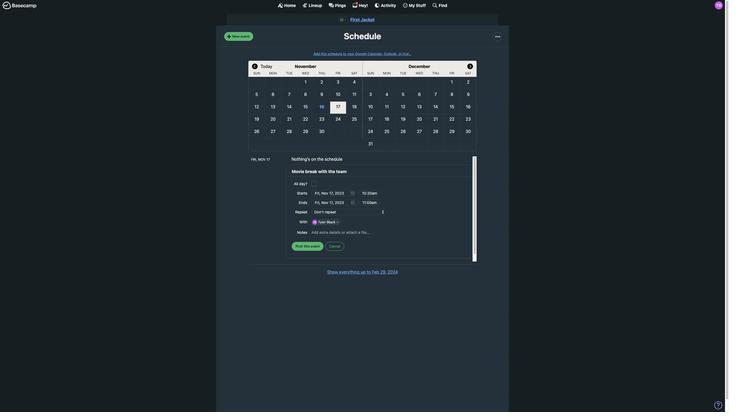 Task type: describe. For each thing, give the bounding box(es) containing it.
switch accounts image
[[2, 1, 37, 10]]

29,
[[381, 270, 387, 275]]

calendar,
[[368, 52, 383, 56]]

×
[[337, 221, 339, 225]]

first
[[351, 17, 360, 22]]

ends
[[299, 201, 308, 205]]

tyler black image
[[715, 1, 724, 9]]

sat for november
[[352, 71, 358, 75]]

everything
[[339, 270, 360, 275]]

my stuff
[[409, 3, 426, 8]]

0 vertical spatial schedule
[[328, 52, 343, 56]]

home
[[284, 3, 296, 8]]

With text field
[[341, 219, 467, 226]]

pings
[[335, 3, 346, 8]]

today link
[[261, 61, 272, 72]]

my
[[409, 3, 415, 8]]

event inside button
[[311, 244, 320, 249]]

my stuff button
[[403, 3, 426, 8]]

outlook,
[[384, 52, 398, 56]]

this for post
[[304, 244, 310, 249]]

add
[[314, 52, 320, 56]]

hey!
[[359, 3, 368, 8]]

all
[[294, 182, 299, 186]]

this for add
[[321, 52, 327, 56]]

up
[[361, 270, 366, 275]]

pick a time… field for starts
[[360, 190, 380, 197]]

starts
[[297, 191, 308, 196]]

to for up
[[367, 270, 371, 275]]

mon for november
[[269, 71, 277, 75]]

fri for november
[[336, 71, 341, 75]]

lineup link
[[303, 3, 322, 8]]

post this event
[[296, 244, 320, 249]]

pick a time… field for ends
[[360, 200, 380, 206]]

black
[[327, 221, 336, 225]]

all day?
[[294, 182, 308, 186]]

ical…
[[403, 52, 412, 56]]

choose date… field for starts
[[312, 190, 359, 197]]

add this schedule to your google calendar, outlook, or ical… link
[[314, 52, 412, 56]]

× link
[[335, 220, 340, 225]]

tue for december
[[400, 71, 407, 75]]

2024
[[388, 270, 398, 275]]

to for schedule
[[343, 52, 347, 56]]

post this event button
[[292, 242, 324, 251]]

today
[[261, 64, 272, 69]]

sat for december
[[466, 71, 472, 75]]

jacket
[[361, 17, 375, 22]]

Notes text field
[[312, 228, 467, 238]]

Type the name of the event… text field
[[292, 169, 467, 175]]

0 horizontal spatial event
[[241, 34, 250, 38]]

november
[[295, 64, 317, 69]]

cancel button
[[326, 242, 344, 251]]

nov
[[258, 158, 266, 162]]

tue for november
[[286, 71, 293, 75]]

show        everything      up to        feb 29, 2024 button
[[327, 269, 398, 276]]

1 vertical spatial schedule
[[325, 157, 343, 162]]

feb
[[372, 270, 380, 275]]



Task type: vqa. For each thing, say whether or not it's contained in the screenshot.
first Sat from the left
yes



Task type: locate. For each thing, give the bounding box(es) containing it.
2 sun from the left
[[368, 71, 374, 75]]

main element
[[0, 0, 726, 11]]

schedule left your
[[328, 52, 343, 56]]

1 vertical spatial this
[[304, 244, 310, 249]]

new
[[233, 34, 240, 38]]

event right new
[[241, 34, 250, 38]]

your
[[348, 52, 355, 56]]

event
[[241, 34, 250, 38], [311, 244, 320, 249]]

0 horizontal spatial to
[[343, 52, 347, 56]]

notes
[[297, 231, 308, 235]]

tyler
[[318, 221, 326, 225]]

0 horizontal spatial mon
[[269, 71, 277, 75]]

wed down december
[[416, 71, 424, 75]]

2 pick a time… field from the top
[[360, 200, 380, 206]]

thu
[[319, 71, 326, 75], [433, 71, 440, 75]]

schedule right the
[[325, 157, 343, 162]]

post
[[296, 244, 303, 249]]

0 horizontal spatial fri
[[336, 71, 341, 75]]

sun left today link
[[254, 71, 260, 75]]

0 horizontal spatial sun
[[254, 71, 260, 75]]

1 tue from the left
[[286, 71, 293, 75]]

sat
[[352, 71, 358, 75], [466, 71, 472, 75]]

to right up
[[367, 270, 371, 275]]

sun for november
[[254, 71, 260, 75]]

repeat
[[295, 210, 308, 215]]

sun down calendar,
[[368, 71, 374, 75]]

fri, nov 17
[[251, 158, 270, 162]]

0 horizontal spatial thu
[[319, 71, 326, 75]]

add this schedule to your google calendar, outlook, or ical…
[[314, 52, 412, 56]]

cancel
[[329, 244, 341, 249]]

the
[[318, 157, 324, 162]]

2 mon from the left
[[383, 71, 391, 75]]

schedule
[[344, 31, 382, 41]]

tyler black ×
[[318, 221, 339, 225]]

1 vertical spatial event
[[311, 244, 320, 249]]

0 vertical spatial event
[[241, 34, 250, 38]]

1 sun from the left
[[254, 71, 260, 75]]

1 vertical spatial pick a time… field
[[360, 200, 380, 206]]

or
[[399, 52, 402, 56]]

tue right today link
[[286, 71, 293, 75]]

1 fri from the left
[[336, 71, 341, 75]]

hey! button
[[353, 2, 368, 8]]

day?
[[300, 182, 308, 186]]

1 horizontal spatial sun
[[368, 71, 374, 75]]

to inside "button"
[[367, 270, 371, 275]]

wed down the november
[[302, 71, 310, 75]]

1 horizontal spatial thu
[[433, 71, 440, 75]]

pings button
[[329, 3, 346, 8]]

mon down outlook,
[[383, 71, 391, 75]]

thu for december
[[433, 71, 440, 75]]

1 vertical spatial to
[[367, 270, 371, 275]]

new event
[[233, 34, 250, 38]]

mon down today
[[269, 71, 277, 75]]

new event link
[[224, 32, 254, 41]]

stuff
[[416, 3, 426, 8]]

fri
[[336, 71, 341, 75], [450, 71, 455, 75]]

wed
[[302, 71, 310, 75], [416, 71, 424, 75]]

wed for december
[[416, 71, 424, 75]]

1 pick a time… field from the top
[[360, 190, 380, 197]]

nothing's
[[292, 157, 310, 162]]

2 thu from the left
[[433, 71, 440, 75]]

0 vertical spatial to
[[343, 52, 347, 56]]

1 thu from the left
[[319, 71, 326, 75]]

1 vertical spatial choose date… field
[[312, 200, 359, 206]]

1 wed from the left
[[302, 71, 310, 75]]

2 sat from the left
[[466, 71, 472, 75]]

sun
[[254, 71, 260, 75], [368, 71, 374, 75]]

0 vertical spatial this
[[321, 52, 327, 56]]

1 horizontal spatial sat
[[466, 71, 472, 75]]

find button
[[433, 3, 448, 8]]

tue down or
[[400, 71, 407, 75]]

to
[[343, 52, 347, 56], [367, 270, 371, 275]]

1 horizontal spatial this
[[321, 52, 327, 56]]

17
[[267, 158, 270, 162]]

1 mon from the left
[[269, 71, 277, 75]]

0 horizontal spatial wed
[[302, 71, 310, 75]]

to left your
[[343, 52, 347, 56]]

this right add
[[321, 52, 327, 56]]

thu for november
[[319, 71, 326, 75]]

on
[[312, 157, 316, 162]]

event right post
[[311, 244, 320, 249]]

1 choose date… field from the top
[[312, 190, 359, 197]]

first jacket
[[351, 17, 375, 22]]

mon for december
[[383, 71, 391, 75]]

first jacket link
[[351, 17, 375, 22]]

mon
[[269, 71, 277, 75], [383, 71, 391, 75]]

this inside post this event button
[[304, 244, 310, 249]]

tue
[[286, 71, 293, 75], [400, 71, 407, 75]]

1 horizontal spatial wed
[[416, 71, 424, 75]]

1 horizontal spatial tue
[[400, 71, 407, 75]]

december
[[409, 64, 431, 69]]

choose date… field for ends
[[312, 200, 359, 206]]

Pick a time… field
[[360, 190, 380, 197], [360, 200, 380, 206]]

this right post
[[304, 244, 310, 249]]

fri for december
[[450, 71, 455, 75]]

1 sat from the left
[[352, 71, 358, 75]]

2 wed from the left
[[416, 71, 424, 75]]

0 vertical spatial choose date… field
[[312, 190, 359, 197]]

sun for december
[[368, 71, 374, 75]]

google
[[356, 52, 367, 56]]

1 horizontal spatial event
[[311, 244, 320, 249]]

2 tue from the left
[[400, 71, 407, 75]]

find
[[439, 3, 448, 8]]

0 horizontal spatial tue
[[286, 71, 293, 75]]

schedule
[[328, 52, 343, 56], [325, 157, 343, 162]]

Choose date… field
[[312, 190, 359, 197], [312, 200, 359, 206]]

0 vertical spatial pick a time… field
[[360, 190, 380, 197]]

fri,
[[251, 158, 257, 162]]

this
[[321, 52, 327, 56], [304, 244, 310, 249]]

2 fri from the left
[[450, 71, 455, 75]]

nothing's on the schedule
[[292, 157, 343, 162]]

activity
[[381, 3, 396, 8]]

wed for november
[[302, 71, 310, 75]]

1 horizontal spatial mon
[[383, 71, 391, 75]]

2 choose date… field from the top
[[312, 200, 359, 206]]

lineup
[[309, 3, 322, 8]]

1 horizontal spatial fri
[[450, 71, 455, 75]]

show
[[327, 270, 338, 275]]

0 horizontal spatial this
[[304, 244, 310, 249]]

with
[[300, 220, 308, 225]]

0 horizontal spatial sat
[[352, 71, 358, 75]]

activity link
[[375, 3, 396, 8]]

1 horizontal spatial to
[[367, 270, 371, 275]]

show        everything      up to        feb 29, 2024
[[327, 270, 398, 275]]

home link
[[278, 3, 296, 8]]



